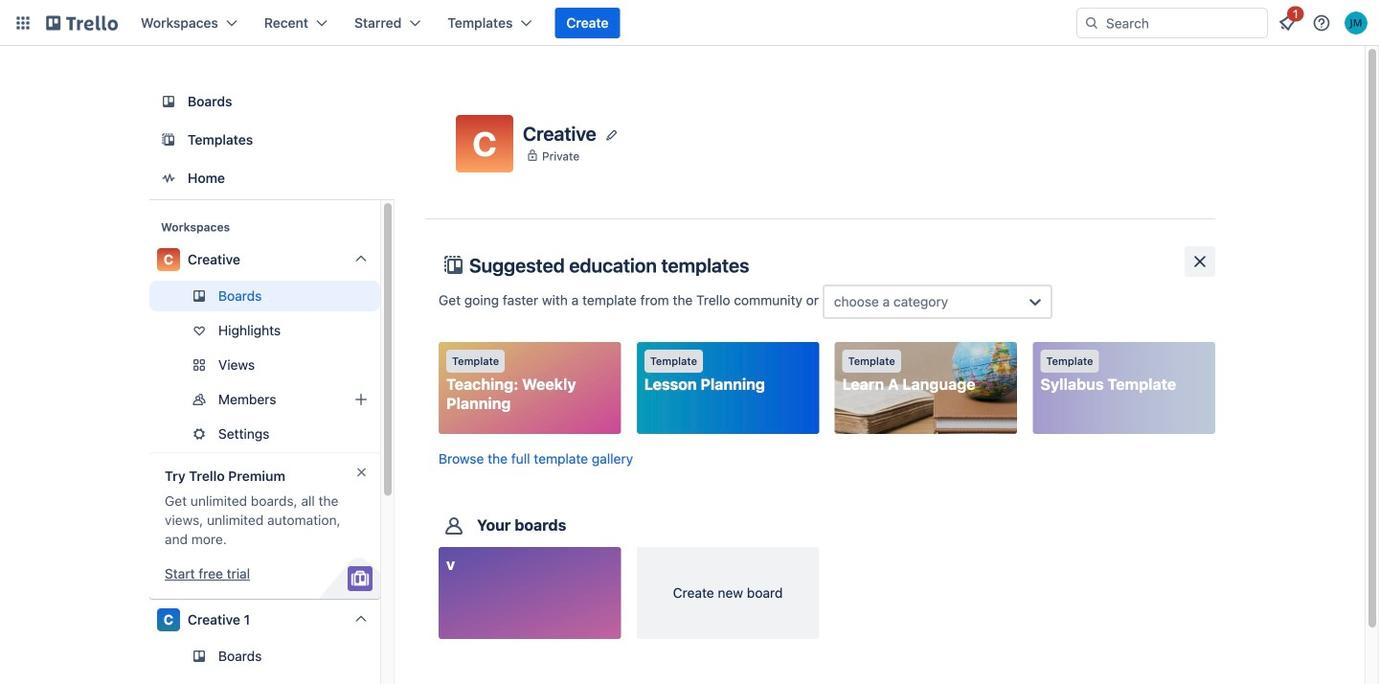 Task type: describe. For each thing, give the bounding box(es) containing it.
forward image
[[377, 354, 400, 377]]

primary element
[[0, 0, 1380, 46]]

open information menu image
[[1313, 13, 1332, 33]]

search image
[[1085, 15, 1100, 31]]

1 forward image from the top
[[377, 388, 400, 411]]

jeremy miller (jeremymiller198) image
[[1345, 11, 1368, 34]]

template board image
[[157, 128, 180, 151]]

Search field
[[1100, 10, 1268, 36]]

board image
[[157, 90, 180, 113]]

2 forward image from the top
[[377, 423, 400, 446]]



Task type: locate. For each thing, give the bounding box(es) containing it.
forward image down forward image
[[377, 423, 400, 446]]

forward image right add image
[[377, 388, 400, 411]]

back to home image
[[46, 8, 118, 38]]

1 notification image
[[1276, 11, 1299, 34]]

0 vertical spatial forward image
[[377, 388, 400, 411]]

1 vertical spatial forward image
[[377, 423, 400, 446]]

forward image
[[377, 388, 400, 411], [377, 423, 400, 446]]

home image
[[157, 167, 180, 190]]

add image
[[350, 388, 373, 411]]



Task type: vqa. For each thing, say whether or not it's contained in the screenshot.
Clear
no



